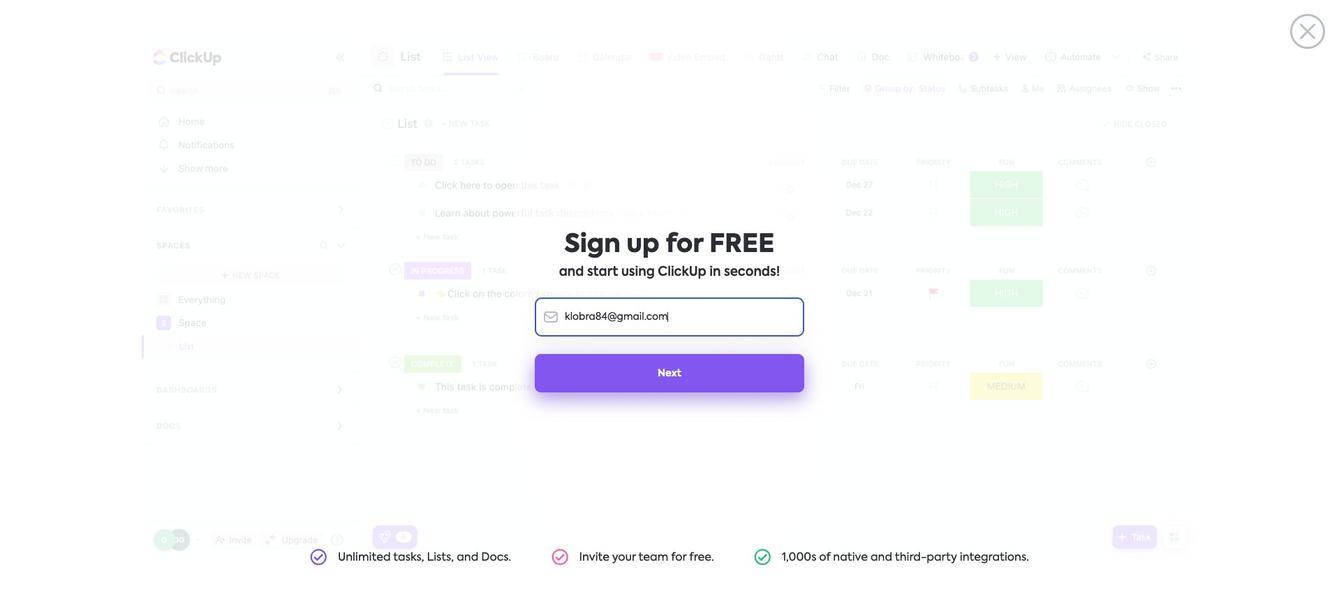 Task type: locate. For each thing, give the bounding box(es) containing it.
invite
[[579, 552, 610, 563]]

tasks,
[[393, 552, 424, 563]]

0 horizontal spatial and
[[457, 552, 479, 563]]

sign up for free dialog
[[0, 0, 1340, 597]]

docs.
[[481, 552, 512, 563]]

party
[[927, 552, 957, 563]]

of
[[820, 552, 831, 563]]

for inside list
[[671, 552, 687, 563]]

lists,
[[427, 552, 454, 563]]

and
[[559, 266, 584, 278], [457, 552, 479, 563], [871, 552, 893, 563]]

and left start
[[559, 266, 584, 278]]

next button
[[535, 354, 805, 392]]

and for 1,000s of native and third-party integrations.
[[871, 552, 893, 563]]

2 horizontal spatial and
[[871, 552, 893, 563]]

1 vertical spatial for
[[671, 552, 687, 563]]

and left third-
[[871, 552, 893, 563]]

for left free.
[[671, 552, 687, 563]]

for
[[666, 232, 703, 257], [671, 552, 687, 563]]

free.
[[690, 552, 714, 563]]

Enter your work email email field
[[535, 297, 805, 336]]

1 horizontal spatial and
[[559, 266, 584, 278]]

0 vertical spatial for
[[666, 232, 703, 257]]

for up clickup
[[666, 232, 703, 257]]

list
[[300, 538, 1040, 577]]

list containing unlimited tasks, lists, and docs.
[[300, 538, 1040, 577]]

up
[[627, 232, 660, 257]]

unlimited
[[338, 552, 391, 563]]

your
[[612, 552, 636, 563]]

sign up for free
[[565, 232, 775, 257]]

native
[[833, 552, 868, 563]]

and right lists,
[[457, 552, 479, 563]]

and for unlimited tasks, lists, and docs.
[[457, 552, 479, 563]]



Task type: vqa. For each thing, say whether or not it's contained in the screenshot.
Contact Sales 'link'
no



Task type: describe. For each thing, give the bounding box(es) containing it.
seconds!
[[724, 266, 780, 278]]

invite your team for free.
[[579, 552, 714, 563]]

unlimited tasks, lists, and docs.
[[338, 552, 512, 563]]

and start using clickup in seconds!
[[559, 266, 780, 278]]

1,000s
[[782, 552, 817, 563]]

sign
[[565, 232, 621, 257]]

using
[[622, 266, 655, 278]]

third-
[[895, 552, 927, 563]]

free
[[710, 232, 775, 257]]

list inside the sign up for free dialog
[[300, 538, 1040, 577]]

integrations.
[[960, 552, 1030, 563]]

clickup
[[658, 266, 707, 278]]

in
[[710, 266, 721, 278]]

team
[[639, 552, 669, 563]]

next
[[658, 368, 682, 378]]

1,000s of native and third-party integrations.
[[782, 552, 1030, 563]]

start
[[587, 266, 618, 278]]



